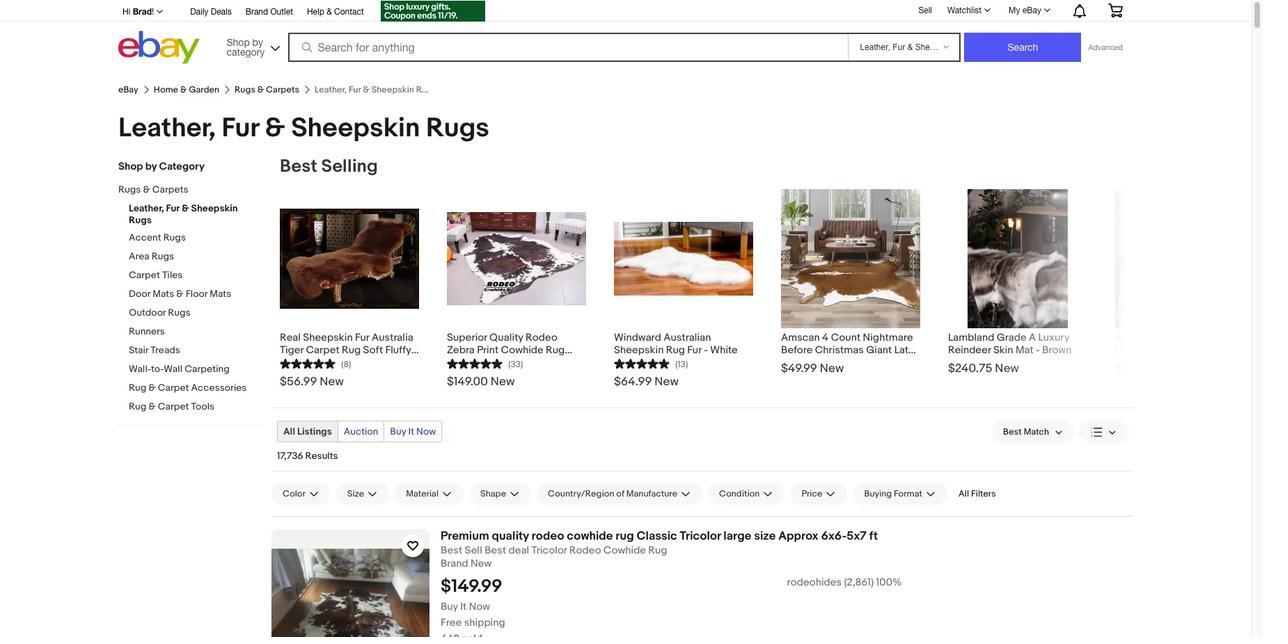 Task type: vqa. For each thing, say whether or not it's contained in the screenshot.
Windward at the bottom of the page
yes



Task type: describe. For each thing, give the bounding box(es) containing it.
size
[[347, 489, 364, 500]]

leather, fur & sheepskin rugs
[[118, 112, 490, 145]]

brand inside premium quality rodeo cowhide rug classic tricolor large size approx 6x6-5x7 ft best sell best deal tricolor rodeo cowhide rug brand new
[[441, 558, 468, 571]]

(33)
[[508, 359, 523, 371]]

brand inside account navigation
[[246, 7, 268, 17]]

it inside $149.99 buy it now free shipping
[[461, 601, 467, 614]]

daily deals
[[190, 7, 232, 17]]

5x7
[[847, 530, 867, 544]]

new for $46.99 new
[[1156, 362, 1180, 376]]

premium quality rodeo cowhide rug classic tricolor large size approx 6x6-5x7 ft image
[[272, 530, 430, 638]]

format
[[894, 489, 923, 500]]

free
[[441, 617, 462, 630]]

cowhide inside superior quality rodeo zebra print cowhide rug approx 5' x 7'
[[501, 344, 544, 357]]

price button
[[791, 483, 848, 506]]

leather, inside rugs & carpets leather, fur & sheepskin rugs accent rugs area rugs carpet tiles door mats & floor mats outdoor rugs runners stair treads wall-to-wall carpeting rug & carpet accessories rug & carpet tools
[[129, 203, 164, 215]]

runners
[[129, 326, 165, 338]]

contact
[[334, 7, 364, 17]]

by for category
[[145, 160, 157, 173]]

view: list view image
[[1091, 425, 1117, 440]]

rug & carpet tools link
[[129, 401, 261, 414]]

daily deals link
[[190, 5, 232, 20]]

carpet tiles link
[[129, 270, 261, 283]]

country/region of manufacture button
[[537, 483, 703, 506]]

rodeo inside premium quality rodeo cowhide rug classic tricolor large size approx 6x6-5x7 ft best sell best deal tricolor rodeo cowhide rug brand new
[[570, 545, 601, 558]]

runners link
[[129, 326, 261, 339]]

co
[[884, 357, 899, 370]]

17,736 results
[[277, 451, 338, 462]]

$49.99 new
[[781, 362, 844, 376]]

best down quality
[[485, 545, 507, 558]]

best selling
[[280, 156, 378, 178]]

brand outlet link
[[246, 5, 293, 20]]

all for all listings
[[283, 426, 295, 438]]

(8) link
[[280, 357, 351, 371]]

fur inside real sheepskin fur australia tiger carpet rug soft fluffy plain mat chair sofa
[[355, 332, 370, 345]]

outdoor
[[129, 307, 166, 319]]

buy it now link
[[385, 422, 442, 442]]

$64.99
[[614, 375, 652, 389]]

rug inside real sheepskin fur australia tiger carpet rug soft fluffy plain mat chair sofa
[[342, 344, 361, 357]]

0 vertical spatial leather,
[[118, 112, 216, 145]]

rug inside superior quality rodeo zebra print cowhide rug approx 5' x 7'
[[546, 344, 565, 357]]

6x6-
[[821, 530, 847, 544]]

sell inside account navigation
[[919, 5, 933, 15]]

reindeer
[[949, 344, 992, 357]]

1 horizontal spatial tricolor
[[680, 530, 721, 544]]

esupport 12v car auto blue led light momentary speaker horn push button metal to image
[[1116, 189, 1255, 329]]

4
[[823, 332, 829, 345]]

nightmare
[[863, 332, 913, 345]]

now inside $149.99 buy it now free shipping
[[469, 601, 490, 614]]

new for $149.00 new
[[491, 375, 515, 389]]

cowhide
[[567, 530, 613, 544]]

5 out of 5 stars image for $64.99
[[614, 357, 670, 371]]

$149.99 buy it now free shipping
[[441, 577, 505, 630]]

hi brad !
[[123, 6, 154, 17]]

outlet
[[271, 7, 293, 17]]

tools
[[191, 401, 215, 413]]

buy it now
[[390, 426, 436, 438]]

multi
[[859, 357, 882, 370]]

match
[[1024, 427, 1050, 438]]

shop by category
[[227, 37, 265, 57]]

windward australian sheepskin rug fur - white
[[614, 332, 738, 357]]

brown
[[1043, 344, 1072, 357]]

results
[[305, 451, 338, 462]]

sheepskin inside the windward australian sheepskin rug fur - white
[[614, 344, 664, 357]]

material button
[[395, 483, 464, 506]]

1 vertical spatial rugs & carpets link
[[118, 184, 251, 197]]

ebay inside the my ebay "link"
[[1023, 6, 1042, 15]]

australian
[[664, 332, 711, 345]]

accessories
[[191, 382, 247, 394]]

advanced
[[1089, 43, 1123, 52]]

approx inside premium quality rodeo cowhide rug classic tricolor large size approx 6x6-5x7 ft best sell best deal tricolor rodeo cowhide rug brand new
[[779, 530, 819, 544]]

advanced link
[[1082, 33, 1130, 61]]

sell link
[[913, 5, 939, 15]]

large
[[724, 530, 752, 544]]

best down the premium
[[441, 545, 463, 558]]

lambland
[[949, 332, 995, 345]]

0 vertical spatial rugs & carpets link
[[235, 84, 299, 95]]

mat inside lambland grade a luxury reindeer skin mat - brown $240.75 new
[[1016, 344, 1034, 357]]

new for $56.99 new
[[320, 375, 344, 389]]

fur inside the windward australian sheepskin rug fur - white
[[688, 344, 702, 357]]

(2,861)
[[844, 577, 874, 590]]

$56.99
[[280, 375, 317, 389]]

quality
[[492, 530, 529, 544]]

shape
[[481, 489, 506, 500]]

$46.99
[[1116, 362, 1154, 376]]

Search for anything text field
[[290, 34, 846, 61]]

windward australian sheepskin rug fur - white image
[[614, 222, 754, 296]]

luxury
[[1039, 332, 1070, 345]]

sofa
[[353, 357, 374, 370]]

carpet inside real sheepskin fur australia tiger carpet rug soft fluffy plain mat chair sofa
[[306, 344, 340, 357]]

(33) link
[[447, 357, 523, 371]]

help & contact
[[307, 7, 364, 17]]

mat inside real sheepskin fur australia tiger carpet rug soft fluffy plain mat chair sofa
[[305, 357, 323, 370]]

$240.75
[[949, 362, 993, 376]]

premium quality rodeo cowhide rug classic tricolor large size approx 6x6-5x7 ft best sell best deal tricolor rodeo cowhide rug brand new
[[441, 530, 878, 571]]

buying format button
[[854, 483, 948, 506]]

superior quality rodeo zebra print cowhide rug approx 5' x 7'
[[447, 332, 565, 370]]

rug
[[616, 530, 634, 544]]

white
[[711, 344, 738, 357]]

treads
[[151, 345, 180, 357]]

sheepskin up selling
[[291, 112, 420, 145]]

approx inside superior quality rodeo zebra print cowhide rug approx 5' x 7'
[[447, 357, 482, 370]]

deals
[[211, 7, 232, 17]]

shop by category button
[[220, 31, 283, 61]]

door mats & floor mats link
[[129, 288, 261, 302]]

shop for shop by category
[[227, 37, 250, 48]]

windward australian sheepskin rug fur - white link
[[614, 329, 754, 357]]

0 horizontal spatial it
[[409, 426, 414, 438]]

zebra
[[447, 344, 475, 357]]

to-
[[151, 364, 164, 375]]

daily
[[190, 7, 209, 17]]

buying format
[[865, 489, 923, 500]]

auction
[[344, 426, 378, 438]]

(8)
[[341, 359, 351, 371]]

rodeo inside superior quality rodeo zebra print cowhide rug approx 5' x 7'
[[526, 332, 558, 345]]

new for $64.99 new
[[655, 375, 679, 389]]

outdoor rugs link
[[129, 307, 261, 320]]

a
[[1029, 332, 1037, 345]]

my
[[1009, 6, 1021, 15]]

watchlist
[[948, 6, 982, 15]]

carpets for rugs & carpets
[[266, 84, 299, 95]]

sell inside premium quality rodeo cowhide rug classic tricolor large size approx 6x6-5x7 ft best sell best deal tricolor rodeo cowhide rug brand new
[[465, 545, 483, 558]]

area rugs link
[[129, 251, 261, 264]]

amscan 4 count nightmare before christmas giant latex plastic balloons multi co link
[[781, 329, 921, 370]]

5 out of 5 stars image for $149.00
[[447, 357, 503, 371]]

cowhide inside premium quality rodeo cowhide rug classic tricolor large size approx 6x6-5x7 ft best sell best deal tricolor rodeo cowhide rug brand new
[[604, 545, 646, 558]]



Task type: locate. For each thing, give the bounding box(es) containing it.
fur up (13)
[[688, 344, 702, 357]]

4.9 out of 5 stars image
[[280, 357, 336, 371]]

all listings
[[283, 426, 332, 438]]

(13)
[[676, 359, 688, 371]]

1 vertical spatial carpets
[[152, 184, 188, 196]]

home & garden
[[154, 84, 219, 95]]

grade
[[997, 332, 1027, 345]]

watchlist link
[[940, 2, 997, 19]]

new down 7'
[[491, 375, 515, 389]]

0 horizontal spatial tricolor
[[532, 545, 567, 558]]

all for all filters
[[959, 489, 970, 500]]

1 horizontal spatial brand
[[441, 558, 468, 571]]

0 horizontal spatial all
[[283, 426, 295, 438]]

ft
[[870, 530, 878, 544]]

7'
[[503, 357, 510, 370]]

$49.99
[[781, 362, 818, 376]]

it
[[409, 426, 414, 438], [461, 601, 467, 614]]

1 horizontal spatial 5 out of 5 stars image
[[614, 357, 670, 371]]

0 horizontal spatial sell
[[465, 545, 483, 558]]

1 horizontal spatial buy
[[441, 601, 458, 614]]

windward
[[614, 332, 662, 345]]

5 out of 5 stars image
[[447, 357, 503, 371], [614, 357, 670, 371]]

& inside account navigation
[[327, 7, 332, 17]]

condition button
[[708, 483, 785, 506]]

stair treads link
[[129, 345, 261, 358]]

account navigation
[[115, 0, 1134, 24]]

1 horizontal spatial all
[[959, 489, 970, 500]]

my ebay link
[[1002, 2, 1057, 19]]

now
[[417, 426, 436, 438], [469, 601, 490, 614]]

(13) link
[[614, 357, 688, 371]]

1 horizontal spatial mats
[[210, 288, 231, 300]]

fur down rugs & carpets
[[222, 112, 259, 145]]

by left category
[[145, 160, 157, 173]]

premium quality rodeo cowhide rug classic tricolor large size approx 6x6-5x7 ft link
[[441, 530, 1134, 545]]

shop down deals
[[227, 37, 250, 48]]

shop left category
[[118, 160, 143, 173]]

$46.99 new
[[1116, 362, 1180, 376]]

0 vertical spatial approx
[[447, 357, 482, 370]]

1 horizontal spatial sell
[[919, 5, 933, 15]]

all up 17,736
[[283, 426, 295, 438]]

new inside lambland grade a luxury reindeer skin mat - brown $240.75 new
[[996, 362, 1020, 376]]

rug inside the windward australian sheepskin rug fur - white
[[666, 344, 685, 357]]

$149.99
[[441, 577, 503, 598]]

color
[[283, 489, 306, 500]]

price
[[802, 489, 823, 500]]

door
[[129, 288, 151, 300]]

best inside dropdown button
[[1004, 427, 1022, 438]]

fur up accent rugs link
[[166, 203, 180, 215]]

carpets down shop by category
[[152, 184, 188, 196]]

leather, up the accent on the top left of page
[[129, 203, 164, 215]]

selling
[[321, 156, 378, 178]]

0 vertical spatial it
[[409, 426, 414, 438]]

5 out of 5 stars image up '$64.99 new'
[[614, 357, 670, 371]]

main content containing best selling
[[272, 156, 1263, 638]]

new down (13)
[[655, 375, 679, 389]]

new down chair
[[320, 375, 344, 389]]

country/region of manufacture
[[548, 489, 678, 500]]

none submit inside shop by category banner
[[965, 33, 1082, 62]]

cowhide
[[501, 344, 544, 357], [604, 545, 646, 558]]

1 vertical spatial brand
[[441, 558, 468, 571]]

brand left outlet
[[246, 7, 268, 17]]

1 horizontal spatial mat
[[1016, 344, 1034, 357]]

floor
[[186, 288, 208, 300]]

before
[[781, 344, 813, 357]]

all filters
[[959, 489, 997, 500]]

1 horizontal spatial carpets
[[266, 84, 299, 95]]

sheepskin up $64.99 at bottom
[[614, 344, 664, 357]]

2 5 out of 5 stars image from the left
[[614, 357, 670, 371]]

rugs
[[235, 84, 256, 95], [426, 112, 490, 145], [118, 184, 141, 196], [129, 215, 152, 226], [163, 232, 186, 244], [152, 251, 174, 263], [168, 307, 191, 319]]

0 horizontal spatial buy
[[390, 426, 406, 438]]

0 vertical spatial ebay
[[1023, 6, 1042, 15]]

area
[[129, 251, 150, 263]]

shop by category banner
[[115, 0, 1134, 68]]

new inside premium quality rodeo cowhide rug classic tricolor large size approx 6x6-5x7 ft best sell best deal tricolor rodeo cowhide rug brand new
[[471, 558, 492, 571]]

superior quality rodeo zebra print cowhide rug approx 5' x 7' image
[[447, 213, 586, 306]]

leather,
[[118, 112, 216, 145], [129, 203, 164, 215]]

best match button
[[993, 421, 1075, 444]]

1 5 out of 5 stars image from the left
[[447, 357, 503, 371]]

buying
[[865, 489, 892, 500]]

cowhide down rug
[[604, 545, 646, 558]]

- left brown
[[1036, 344, 1041, 357]]

cowhide up (33)
[[501, 344, 544, 357]]

rodeo
[[526, 332, 558, 345], [570, 545, 601, 558]]

1 vertical spatial now
[[469, 601, 490, 614]]

carpets up 'leather, fur & sheepskin rugs'
[[266, 84, 299, 95]]

mats right floor
[[210, 288, 231, 300]]

0 vertical spatial rodeo
[[526, 332, 558, 345]]

real sheepskin fur australia tiger carpet rug soft fluffy plain mat chair sofa
[[280, 332, 414, 370]]

approx up $149.00
[[447, 357, 482, 370]]

1 vertical spatial all
[[959, 489, 970, 500]]

it right auction link
[[409, 426, 414, 438]]

superior quality rodeo zebra print cowhide rug approx 5' x 7' link
[[447, 329, 586, 370]]

all inside button
[[959, 489, 970, 500]]

category
[[227, 46, 265, 57]]

fur
[[222, 112, 259, 145], [166, 203, 180, 215], [355, 332, 370, 345], [688, 344, 702, 357]]

carpets inside rugs & carpets leather, fur & sheepskin rugs accent rugs area rugs carpet tiles door mats & floor mats outdoor rugs runners stair treads wall-to-wall carpeting rug & carpet accessories rug & carpet tools
[[152, 184, 188, 196]]

5 out of 5 stars image up $149.00 new
[[447, 357, 503, 371]]

1 vertical spatial cowhide
[[604, 545, 646, 558]]

1 horizontal spatial cowhide
[[604, 545, 646, 558]]

tricolor left large
[[680, 530, 721, 544]]

manufacture
[[627, 489, 678, 500]]

buy right auction
[[390, 426, 406, 438]]

quality
[[490, 332, 524, 345]]

0 vertical spatial sell
[[919, 5, 933, 15]]

0 vertical spatial all
[[283, 426, 295, 438]]

1 vertical spatial it
[[461, 601, 467, 614]]

condition
[[720, 489, 760, 500]]

$56.99 new
[[280, 375, 344, 389]]

print
[[477, 344, 499, 357]]

0 horizontal spatial ebay
[[118, 84, 138, 95]]

1 - from the left
[[704, 344, 708, 357]]

real
[[280, 332, 301, 345]]

sheepskin up chair
[[303, 332, 353, 345]]

by for category
[[253, 37, 263, 48]]

new down skin
[[996, 362, 1020, 376]]

leather, down home
[[118, 112, 216, 145]]

1 vertical spatial ebay
[[118, 84, 138, 95]]

1 vertical spatial leather,
[[129, 203, 164, 215]]

carpets for rugs & carpets leather, fur & sheepskin rugs accent rugs area rugs carpet tiles door mats & floor mats outdoor rugs runners stair treads wall-to-wall carpeting rug & carpet accessories rug & carpet tools
[[152, 184, 188, 196]]

shipping
[[464, 617, 505, 630]]

buy inside $149.99 buy it now free shipping
[[441, 601, 458, 614]]

shop for shop by category
[[118, 160, 143, 173]]

now up "shipping" at the left of page
[[469, 601, 490, 614]]

0 horizontal spatial by
[[145, 160, 157, 173]]

best left match
[[1004, 427, 1022, 438]]

it up free
[[461, 601, 467, 614]]

by inside shop by category
[[253, 37, 263, 48]]

new right $46.99
[[1156, 362, 1180, 376]]

premium
[[441, 530, 489, 544]]

deal
[[509, 545, 529, 558]]

fur inside rugs & carpets leather, fur & sheepskin rugs accent rugs area rugs carpet tiles door mats & floor mats outdoor rugs runners stair treads wall-to-wall carpeting rug & carpet accessories rug & carpet tools
[[166, 203, 180, 215]]

sell left watchlist
[[919, 5, 933, 15]]

giant
[[867, 344, 892, 357]]

tiles
[[162, 270, 183, 281]]

0 horizontal spatial cowhide
[[501, 344, 544, 357]]

- inside the windward australian sheepskin rug fur - white
[[704, 344, 708, 357]]

1 vertical spatial by
[[145, 160, 157, 173]]

lambland grade a luxury reindeer skin mat - brown link
[[949, 329, 1088, 357]]

ebay link
[[118, 84, 138, 95]]

shop inside shop by category
[[227, 37, 250, 48]]

sheepskin up accent rugs link
[[191, 203, 238, 215]]

sheepskin inside rugs & carpets leather, fur & sheepskin rugs accent rugs area rugs carpet tiles door mats & floor mats outdoor rugs runners stair treads wall-to-wall carpeting rug & carpet accessories rug & carpet tools
[[191, 203, 238, 215]]

0 vertical spatial by
[[253, 37, 263, 48]]

rug inside premium quality rodeo cowhide rug classic tricolor large size approx 6x6-5x7 ft best sell best deal tricolor rodeo cowhide rug brand new
[[649, 545, 668, 558]]

new for $49.99 new
[[820, 362, 844, 376]]

1 horizontal spatial rodeo
[[570, 545, 601, 558]]

0 horizontal spatial brand
[[246, 7, 268, 17]]

material
[[406, 489, 439, 500]]

new up $149.99
[[471, 558, 492, 571]]

ebay left home
[[118, 84, 138, 95]]

0 vertical spatial carpets
[[266, 84, 299, 95]]

accent
[[129, 232, 161, 244]]

now up material "dropdown button"
[[417, 426, 436, 438]]

classic
[[637, 530, 677, 544]]

all left filters
[[959, 489, 970, 500]]

mats down tiles
[[153, 288, 174, 300]]

1 vertical spatial buy
[[441, 601, 458, 614]]

real sheepskin fur australia tiger carpet rug soft fluffy plain mat chair sofa image
[[280, 209, 419, 310]]

listings
[[297, 426, 332, 438]]

sell
[[919, 5, 933, 15], [465, 545, 483, 558]]

1 vertical spatial sell
[[465, 545, 483, 558]]

rodeohides (2,861) 100%
[[787, 577, 902, 590]]

0 vertical spatial brand
[[246, 7, 268, 17]]

brand up $149.99
[[441, 558, 468, 571]]

rodeo down cowhide
[[570, 545, 601, 558]]

all filters button
[[954, 483, 1002, 506]]

- inside lambland grade a luxury reindeer skin mat - brown $240.75 new
[[1036, 344, 1041, 357]]

mat up '$56.99 new'
[[305, 357, 323, 370]]

best
[[280, 156, 317, 178], [1004, 427, 1022, 438], [441, 545, 463, 558], [485, 545, 507, 558]]

rodeo right "quality"
[[526, 332, 558, 345]]

1 vertical spatial shop
[[118, 160, 143, 173]]

help
[[307, 7, 324, 17]]

buy up free
[[441, 601, 458, 614]]

auction link
[[338, 422, 384, 442]]

by down brand outlet link
[[253, 37, 263, 48]]

shop by category
[[118, 160, 205, 173]]

stair
[[129, 345, 148, 357]]

approx right the size at the bottom of page
[[779, 530, 819, 544]]

lambland grade a luxury reindeer skin mat - brown image
[[968, 189, 1068, 329]]

amscan
[[781, 332, 820, 345]]

0 horizontal spatial mat
[[305, 357, 323, 370]]

1 mats from the left
[[153, 288, 174, 300]]

0 vertical spatial shop
[[227, 37, 250, 48]]

0 horizontal spatial rodeo
[[526, 332, 558, 345]]

0 horizontal spatial carpets
[[152, 184, 188, 196]]

2 mats from the left
[[210, 288, 231, 300]]

1 horizontal spatial shop
[[227, 37, 250, 48]]

0 vertical spatial buy
[[390, 426, 406, 438]]

skin
[[994, 344, 1014, 357]]

brand
[[246, 7, 268, 17], [441, 558, 468, 571]]

$149.00
[[447, 375, 488, 389]]

0 vertical spatial cowhide
[[501, 344, 544, 357]]

main content
[[272, 156, 1263, 638]]

carpeting
[[185, 364, 230, 375]]

0 horizontal spatial -
[[704, 344, 708, 357]]

1 horizontal spatial now
[[469, 601, 490, 614]]

0 horizontal spatial approx
[[447, 357, 482, 370]]

brand outlet
[[246, 7, 293, 17]]

new down christmas
[[820, 362, 844, 376]]

get the coupon image
[[381, 1, 485, 22]]

sheepskin inside real sheepskin fur australia tiger carpet rug soft fluffy plain mat chair sofa
[[303, 332, 353, 345]]

color button
[[272, 483, 331, 506]]

your shopping cart image
[[1108, 3, 1124, 17]]

ebay right my
[[1023, 6, 1042, 15]]

0 horizontal spatial mats
[[153, 288, 174, 300]]

mat
[[1016, 344, 1034, 357], [305, 357, 323, 370]]

1 horizontal spatial approx
[[779, 530, 819, 544]]

1 horizontal spatial -
[[1036, 344, 1041, 357]]

my ebay
[[1009, 6, 1042, 15]]

0 horizontal spatial now
[[417, 426, 436, 438]]

amscan 4 count nightmare before christmas giant latex plastic balloons multi co image
[[781, 189, 921, 329]]

real sheepskin fur australia tiger carpet rug soft fluffy plain mat chair sofa link
[[280, 329, 419, 370]]

2 - from the left
[[1036, 344, 1041, 357]]

fur up sofa
[[355, 332, 370, 345]]

1 horizontal spatial ebay
[[1023, 6, 1042, 15]]

mat right skin
[[1016, 344, 1034, 357]]

1 vertical spatial rodeo
[[570, 545, 601, 558]]

0 vertical spatial now
[[417, 426, 436, 438]]

- left white
[[704, 344, 708, 357]]

sell down the premium
[[465, 545, 483, 558]]

tricolor down "rodeo"
[[532, 545, 567, 558]]

buy
[[390, 426, 406, 438], [441, 601, 458, 614]]

superior
[[447, 332, 487, 345]]

0 horizontal spatial 5 out of 5 stars image
[[447, 357, 503, 371]]

0 horizontal spatial shop
[[118, 160, 143, 173]]

1 horizontal spatial by
[[253, 37, 263, 48]]

1 horizontal spatial it
[[461, 601, 467, 614]]

None submit
[[965, 33, 1082, 62]]

best down 'leather, fur & sheepskin rugs'
[[280, 156, 317, 178]]

1 vertical spatial approx
[[779, 530, 819, 544]]



